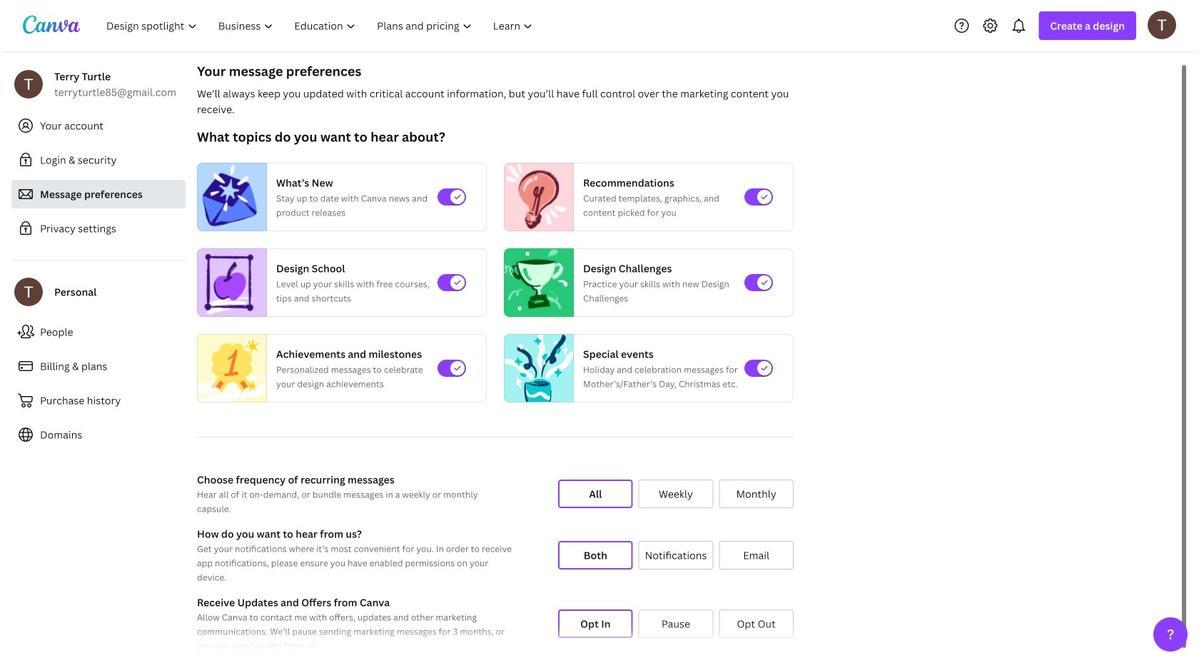 Task type: vqa. For each thing, say whether or not it's contained in the screenshot.
'Digital Annual Report Templates' link
no



Task type: locate. For each thing, give the bounding box(es) containing it.
topic image
[[198, 163, 261, 231], [505, 163, 568, 231], [198, 249, 261, 317], [505, 249, 568, 317], [198, 331, 266, 406], [505, 331, 573, 406]]

terry turtle image
[[1148, 11, 1177, 39]]

None button
[[558, 480, 633, 508], [639, 480, 714, 508], [719, 480, 794, 508], [558, 541, 633, 570], [639, 541, 714, 570], [719, 541, 794, 570], [558, 610, 633, 638], [639, 610, 714, 638], [719, 610, 794, 638], [558, 480, 633, 508], [639, 480, 714, 508], [719, 480, 794, 508], [558, 541, 633, 570], [639, 541, 714, 570], [719, 541, 794, 570], [558, 610, 633, 638], [639, 610, 714, 638], [719, 610, 794, 638]]



Task type: describe. For each thing, give the bounding box(es) containing it.
top level navigation element
[[97, 11, 545, 40]]



